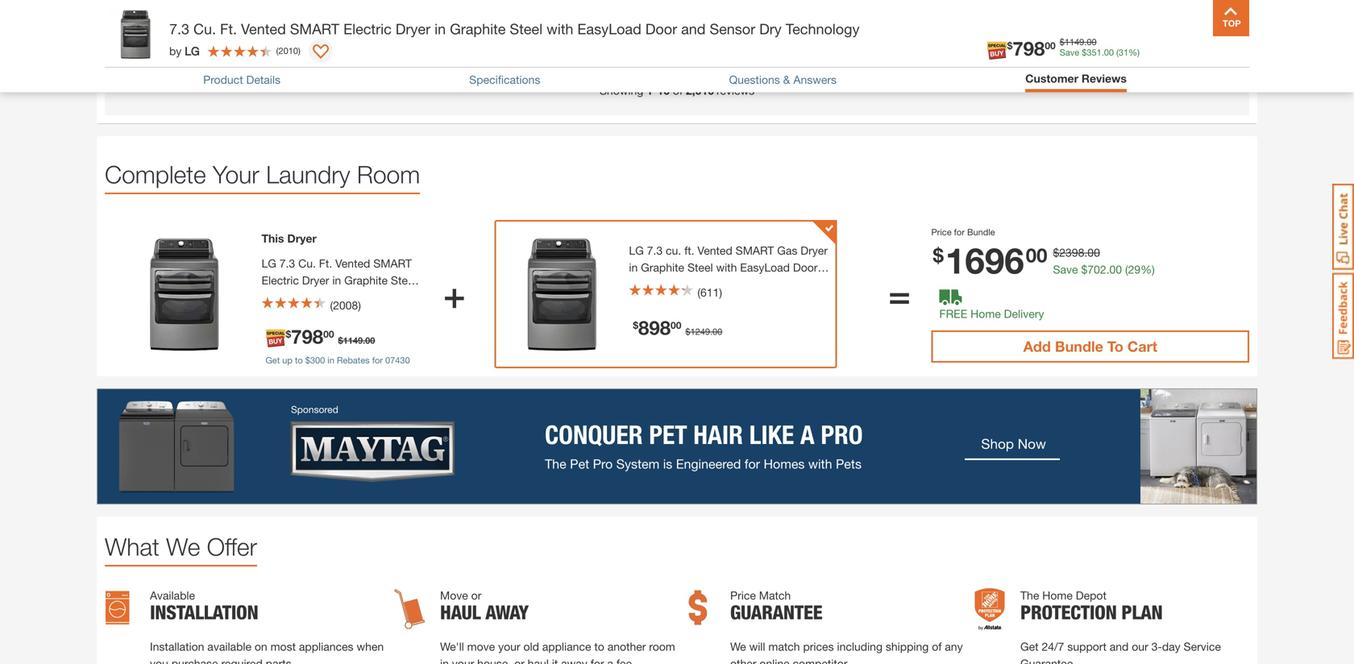Task type: vqa. For each thing, say whether or not it's contained in the screenshot.


Task type: locate. For each thing, give the bounding box(es) containing it.
lg down this at left top
[[262, 257, 276, 270]]

1 horizontal spatial or
[[514, 657, 525, 664]]

0 horizontal spatial smart
[[290, 20, 339, 37]]

2 horizontal spatial )
[[719, 286, 722, 299]]

2 vertical spatial sensor
[[262, 307, 297, 321]]

to right up
[[295, 355, 303, 366]]

vented up 2008
[[335, 257, 370, 270]]

display image
[[313, 44, 329, 60]]

0 vertical spatial to
[[295, 355, 303, 366]]

0 vertical spatial %)
[[1129, 47, 1140, 58]]

898
[[639, 316, 671, 339]]

702
[[1088, 263, 1107, 276]]

ft. up product
[[220, 20, 237, 37]]

save inside $ 1696 00 $ 2398 . 00 save $ 702 . 00 ( 29 %)
[[1053, 263, 1078, 276]]

price up 1696
[[932, 227, 952, 237]]

get inside get 24/7 support and our 3-day service guarantee
[[1021, 640, 1039, 653]]

0 vertical spatial with
[[547, 20, 574, 37]]

1 horizontal spatial cu.
[[298, 257, 316, 270]]

graphite down cu.
[[641, 261, 685, 274]]

sensor down cu.
[[651, 278, 687, 291]]

1 vertical spatial to
[[594, 640, 605, 653]]

1 horizontal spatial guarantee
[[1021, 657, 1073, 664]]

questions & answers button
[[729, 73, 837, 86], [729, 73, 837, 86]]

easyload inside "7.3 cu. ft. vented smart gas dryer in graphite steel with easyload door and sensor dry technology"
[[740, 261, 790, 274]]

or inside we'll move your old appliance to another room in your house, or haul it away for a fee
[[514, 657, 525, 664]]

cu. down this dryer at the top of the page
[[298, 257, 316, 270]]

$ 798 00 for $ 1149 . 00 save $ 351 . 00 ( 31 %)
[[1008, 37, 1056, 60]]

. down the 611
[[710, 326, 713, 337]]

0 horizontal spatial technology
[[321, 307, 378, 321]]

$ 798 00 up customer on the right
[[1008, 37, 1056, 60]]

online
[[760, 657, 790, 664]]

customer reviews button
[[1026, 72, 1127, 88], [1026, 72, 1127, 85]]

home inside the home depot protection plan
[[1043, 589, 1073, 602]]

0 horizontal spatial $ 798 00
[[286, 325, 334, 348]]

cu. inside the 7.3 cu. ft. vented smart electric dryer in graphite steel with easyload door and sensor dry technology
[[298, 257, 316, 270]]

customer reviews
[[1026, 72, 1127, 85]]

1 vertical spatial of
[[932, 640, 942, 653]]

plan
[[1122, 601, 1163, 624]]

1 horizontal spatial your
[[498, 640, 520, 653]]

2 vertical spatial dry
[[300, 307, 318, 321]]

on
[[255, 640, 267, 653]]

add bundle to cart
[[1024, 338, 1158, 355]]

1 vertical spatial for
[[372, 355, 383, 366]]

lg for 7.3 cu. ft. vented smart electric dryer in graphite steel with easyload door and sensor dry technology
[[262, 257, 276, 270]]

dry down ft.
[[690, 278, 707, 291]]

1 vertical spatial price
[[730, 589, 756, 602]]

and right 2008
[[366, 291, 385, 304]]

to inside button
[[295, 355, 303, 366]]

7.3 cu. ft. vented smart electric dryer in graphite steel with easyload door and sensor dry technology up $ 1149 . 00
[[262, 257, 416, 321]]

save left 351
[[1060, 47, 1080, 58]]

1 vertical spatial dry
[[690, 278, 707, 291]]

) for ( 611 )
[[719, 286, 722, 299]]

.
[[1085, 37, 1087, 47], [1102, 47, 1104, 58], [1085, 246, 1088, 259], [1107, 263, 1110, 276], [710, 326, 713, 337], [363, 335, 365, 346]]

( up the 1249
[[698, 286, 701, 299]]

of left any
[[932, 640, 942, 653]]

graphite up 2008
[[344, 274, 388, 287]]

7.3 up "by"
[[169, 20, 189, 37]]

0 vertical spatial of
[[673, 84, 683, 97]]

0 vertical spatial cu.
[[194, 20, 216, 37]]

2 horizontal spatial door
[[793, 261, 818, 274]]

1 vertical spatial guarantee
[[1021, 657, 1073, 664]]

$ 898 00 $ 1249 . 00
[[633, 316, 723, 339]]

7.3 cu. ft. vented smart gas dryer in graphite steel with easyload door and sensor dry technology
[[629, 244, 828, 291]]

graphite
[[450, 20, 506, 37], [641, 261, 685, 274], [344, 274, 388, 287]]

1 vertical spatial %)
[[1141, 263, 1155, 276]]

7.3 cu. ft. vented smart electric dryer in graphite steel with easyload door and sensor dry technology up specifications
[[169, 20, 860, 37]]

what
[[105, 532, 159, 561]]

installation up the purchase
[[150, 640, 204, 653]]

and up 898 at the left
[[629, 278, 648, 291]]

cu.
[[194, 20, 216, 37], [298, 257, 316, 270]]

( right 351
[[1117, 47, 1119, 58]]

we will match prices including shipping of any other online competitor
[[730, 640, 963, 664]]

1149 inside $ 1149 . 00 save $ 351 . 00 ( 31 %)
[[1065, 37, 1085, 47]]

) for ( 2010 )
[[298, 46, 301, 56]]

for
[[954, 227, 965, 237], [372, 355, 383, 366], [591, 657, 604, 664]]

1 vertical spatial your
[[452, 657, 474, 664]]

door
[[646, 20, 677, 37], [793, 261, 818, 274], [338, 291, 363, 304]]

1 horizontal spatial technology
[[710, 278, 768, 291]]

move
[[467, 640, 495, 653]]

your up house,
[[498, 640, 520, 653]]

door down gas
[[793, 261, 818, 274]]

&
[[783, 73, 790, 86]]

0 horizontal spatial we
[[166, 532, 200, 561]]

. inside $ 898 00 $ 1249 . 00
[[710, 326, 713, 337]]

0 vertical spatial price
[[932, 227, 952, 237]]

for left 07430
[[372, 355, 383, 366]]

29
[[1128, 263, 1141, 276]]

798 up $300
[[291, 325, 323, 348]]

1 horizontal spatial dry
[[690, 278, 707, 291]]

0 horizontal spatial vented
[[241, 20, 286, 37]]

vented
[[241, 20, 286, 37], [698, 244, 733, 257], [335, 257, 370, 270]]

2398
[[1060, 246, 1085, 259]]

for left a
[[591, 657, 604, 664]]

1 horizontal spatial steel
[[510, 20, 543, 37]]

0 horizontal spatial home
[[971, 307, 1001, 320]]

cart
[[1128, 338, 1158, 355]]

0 horizontal spatial lg
[[185, 44, 200, 57]]

ft. up "( 2008 )" on the top of page
[[319, 257, 332, 270]]

1 horizontal spatial lg
[[262, 257, 276, 270]]

of right 10
[[673, 84, 683, 97]]

1149 left 351
[[1065, 37, 1085, 47]]

dry up questions & answers
[[760, 20, 782, 37]]

another
[[608, 640, 646, 653]]

available installation
[[150, 589, 258, 624]]

with inside the 7.3 cu. ft. vented smart electric dryer in graphite steel with easyload door and sensor dry technology
[[262, 291, 282, 304]]

easyload up showing
[[578, 20, 642, 37]]

. left 31
[[1102, 47, 1104, 58]]

. up the rebates on the bottom of the page
[[363, 335, 365, 346]]

0 vertical spatial guarantee
[[730, 601, 823, 624]]

1 vertical spatial we
[[730, 640, 746, 653]]

( 611 )
[[698, 286, 722, 299]]

by lg
[[169, 44, 200, 57]]

0 vertical spatial electric
[[344, 20, 392, 37]]

( up the get up to $300 in  rebates for 07430 button
[[330, 299, 333, 312]]

%)
[[1129, 47, 1140, 58], [1141, 263, 1155, 276]]

0 horizontal spatial to
[[295, 355, 303, 366]]

away
[[561, 657, 588, 664]]

service
[[1184, 640, 1221, 653]]

0 vertical spatial or
[[471, 589, 482, 602]]

get 24/7 support and our 3-day service guarantee
[[1021, 640, 1221, 664]]

$ 798 00
[[1008, 37, 1056, 60], [286, 325, 334, 348]]

haul
[[440, 601, 481, 624]]

free
[[940, 307, 968, 320]]

and left our
[[1110, 640, 1129, 653]]

1149 for $ 1149 . 00
[[343, 335, 363, 346]]

dry inside "7.3 cu. ft. vented smart gas dryer in graphite steel with easyload door and sensor dry technology"
[[690, 278, 707, 291]]

installation up available
[[150, 601, 258, 624]]

1149
[[1065, 37, 1085, 47], [343, 335, 363, 346]]

1 horizontal spatial 1149
[[1065, 37, 1085, 47]]

sensor up up
[[262, 307, 297, 321]]

get inside button
[[266, 355, 280, 366]]

1 horizontal spatial graphite
[[450, 20, 506, 37]]

for up 1696
[[954, 227, 965, 237]]

2,010
[[686, 84, 714, 97]]

( right 702
[[1125, 263, 1128, 276]]

( up details at the top of page
[[276, 46, 279, 56]]

1 vertical spatial with
[[716, 261, 737, 274]]

1 horizontal spatial get
[[1021, 640, 1039, 653]]

save down "2398"
[[1053, 263, 1078, 276]]

your
[[498, 640, 520, 653], [452, 657, 474, 664]]

get left up
[[266, 355, 280, 366]]

steel left +
[[391, 274, 416, 287]]

1 horizontal spatial sensor
[[651, 278, 687, 291]]

7.3
[[169, 20, 189, 37], [647, 244, 663, 257], [280, 257, 295, 270]]

bundle
[[967, 227, 995, 237], [1055, 338, 1104, 355]]

1 horizontal spatial of
[[932, 640, 942, 653]]

2 vertical spatial for
[[591, 657, 604, 664]]

door up $ 1149 . 00
[[338, 291, 363, 304]]

0 horizontal spatial 1149
[[343, 335, 363, 346]]

price
[[932, 227, 952, 237], [730, 589, 756, 602]]

=
[[889, 273, 910, 315]]

1 vertical spatial home
[[1043, 589, 1073, 602]]

graphite up specifications
[[450, 20, 506, 37]]

( inside $ 1149 . 00 save $ 351 . 00 ( 31 %)
[[1117, 47, 1119, 58]]

1 vertical spatial 1149
[[343, 335, 363, 346]]

most
[[271, 640, 296, 653]]

1 horizontal spatial %)
[[1141, 263, 1155, 276]]

1 horizontal spatial electric
[[344, 20, 392, 37]]

1 vertical spatial easyload
[[740, 261, 790, 274]]

dryer
[[396, 20, 431, 37], [287, 232, 317, 245], [801, 244, 828, 257], [302, 274, 329, 287]]

2 vertical spatial door
[[338, 291, 363, 304]]

0 horizontal spatial )
[[298, 46, 301, 56]]

vented inside "7.3 cu. ft. vented smart gas dryer in graphite steel with easyload door and sensor dry technology"
[[698, 244, 733, 257]]

this dryer
[[262, 232, 317, 245]]

feedback link image
[[1333, 273, 1354, 360]]

door inside "7.3 cu. ft. vented smart gas dryer in graphite steel with easyload door and sensor dry technology"
[[793, 261, 818, 274]]

lg left cu.
[[629, 244, 644, 257]]

or
[[471, 589, 482, 602], [514, 657, 525, 664]]

or right move in the left bottom of the page
[[471, 589, 482, 602]]

get left 24/7
[[1021, 640, 1039, 653]]

0 horizontal spatial dry
[[300, 307, 318, 321]]

door up 10
[[646, 20, 677, 37]]

your down we'll
[[452, 657, 474, 664]]

steel up specifications
[[510, 20, 543, 37]]

1 horizontal spatial for
[[591, 657, 604, 664]]

competitor
[[793, 657, 848, 664]]

get for get up to $300 in  rebates for 07430
[[266, 355, 280, 366]]

0 vertical spatial 798
[[1013, 37, 1045, 60]]

home right the
[[1043, 589, 1073, 602]]

1 vertical spatial cu.
[[298, 257, 316, 270]]

haul
[[528, 657, 549, 664]]

2 horizontal spatial 7.3
[[647, 244, 663, 257]]

reviews
[[717, 84, 755, 97]]

0 vertical spatial home
[[971, 307, 1001, 320]]

0 vertical spatial get
[[266, 355, 280, 366]]

2008
[[333, 299, 358, 312]]

1 vertical spatial $ 798 00
[[286, 325, 334, 348]]

guarantee up match
[[730, 601, 823, 624]]

7.3 down this dryer at the top of the page
[[280, 257, 295, 270]]

2 installation from the top
[[150, 640, 204, 653]]

sensor up questions
[[710, 20, 756, 37]]

0 vertical spatial 1149
[[1065, 37, 1085, 47]]

798
[[1013, 37, 1045, 60], [291, 325, 323, 348]]

1 vertical spatial get
[[1021, 640, 1039, 653]]

1 horizontal spatial with
[[547, 20, 574, 37]]

( inside $ 1696 00 $ 2398 . 00 save $ 702 . 00 ( 29 %)
[[1125, 263, 1128, 276]]

room
[[649, 640, 675, 653]]

2 horizontal spatial steel
[[688, 261, 713, 274]]

2 vertical spatial technology
[[321, 307, 378, 321]]

1 horizontal spatial price
[[932, 227, 952, 237]]

0 horizontal spatial price
[[730, 589, 756, 602]]

( for ( 2010 )
[[276, 46, 279, 56]]

dryer inside "7.3 cu. ft. vented smart gas dryer in graphite steel with easyload door and sensor dry technology"
[[801, 244, 828, 257]]

$ 798 00 up $300
[[286, 325, 334, 348]]

to left another at the bottom left
[[594, 640, 605, 653]]

1 vertical spatial ft.
[[319, 257, 332, 270]]

1 horizontal spatial home
[[1043, 589, 1073, 602]]

%) right 351
[[1129, 47, 1140, 58]]

bundle up 1696
[[967, 227, 995, 237]]

07430
[[385, 355, 410, 366]]

technology inside "7.3 cu. ft. vented smart gas dryer in graphite steel with easyload door and sensor dry technology"
[[710, 278, 768, 291]]

2 horizontal spatial dry
[[760, 20, 782, 37]]

price match guarantee
[[730, 589, 823, 624]]

with
[[547, 20, 574, 37], [716, 261, 737, 274], [262, 291, 282, 304]]

0 horizontal spatial of
[[673, 84, 683, 97]]

1 horizontal spatial bundle
[[1055, 338, 1104, 355]]

( for ( 2008 )
[[330, 299, 333, 312]]

we up the other on the bottom of the page
[[730, 640, 746, 653]]

we left offer
[[166, 532, 200, 561]]

0 horizontal spatial 7.3
[[169, 20, 189, 37]]

7.3 cu. ft. vented smart electric dryer in graphite steel with easyload door and sensor dry technology
[[169, 20, 860, 37], [262, 257, 416, 321]]

easyload
[[578, 20, 642, 37], [740, 261, 790, 274], [286, 291, 335, 304]]

electric
[[344, 20, 392, 37], [262, 274, 299, 287]]

cu. up by lg
[[194, 20, 216, 37]]

1 vertical spatial 798
[[291, 325, 323, 348]]

easyload down gas
[[740, 261, 790, 274]]

2 horizontal spatial vented
[[698, 244, 733, 257]]

2 vertical spatial easyload
[[286, 291, 335, 304]]

vented right ft.
[[698, 244, 733, 257]]

our
[[1132, 640, 1149, 653]]

in inside we'll move your old appliance to another room in your house, or haul it away for a fee
[[440, 657, 449, 664]]

798 for $ 1149 . 00 save $ 351 . 00 ( 31 %)
[[1013, 37, 1045, 60]]

2 horizontal spatial sensor
[[710, 20, 756, 37]]

ft.
[[220, 20, 237, 37], [319, 257, 332, 270]]

guarantee inside get 24/7 support and our 3-day service guarantee
[[1021, 657, 1073, 664]]

1 horizontal spatial )
[[358, 299, 361, 312]]

and inside "7.3 cu. ft. vented smart gas dryer in graphite steel with easyload door and sensor dry technology"
[[629, 278, 648, 291]]

or down the old
[[514, 657, 525, 664]]

%) right 702
[[1141, 263, 1155, 276]]

dry left 2008
[[300, 307, 318, 321]]

price inside price match guarantee
[[730, 589, 756, 602]]

steel down ft.
[[688, 261, 713, 274]]

we
[[166, 532, 200, 561], [730, 640, 746, 653]]

product details
[[203, 73, 281, 86]]

0 vertical spatial we
[[166, 532, 200, 561]]

answers
[[794, 73, 837, 86]]

2 horizontal spatial technology
[[786, 20, 860, 37]]

and up 2,010
[[681, 20, 706, 37]]

navigation
[[557, 19, 797, 82]]

) for ( 2008 )
[[358, 299, 361, 312]]

home right free
[[971, 307, 1001, 320]]

will
[[749, 640, 766, 653]]

1 horizontal spatial 798
[[1013, 37, 1045, 60]]

move
[[440, 589, 468, 602]]

1249
[[691, 326, 710, 337]]

1 horizontal spatial 7.3
[[280, 257, 295, 270]]

guarantee down 24/7
[[1021, 657, 1073, 664]]

7.3 left cu.
[[647, 244, 663, 257]]

price left match at the bottom of page
[[730, 589, 756, 602]]

)
[[298, 46, 301, 56], [719, 286, 722, 299], [358, 299, 361, 312]]

easyload down this dryer at the top of the page
[[286, 291, 335, 304]]

bundle left 'to'
[[1055, 338, 1104, 355]]

vented up 2010
[[241, 20, 286, 37]]

1 vertical spatial or
[[514, 657, 525, 664]]

cu.
[[666, 244, 681, 257]]

. up 702
[[1085, 246, 1088, 259]]

1149 up the rebates on the bottom of the page
[[343, 335, 363, 346]]

to
[[1108, 338, 1124, 355]]

lg right "by"
[[185, 44, 200, 57]]

depot
[[1076, 589, 1107, 602]]

what we offer
[[105, 532, 257, 561]]

1 vertical spatial bundle
[[1055, 338, 1104, 355]]

798 up customer on the right
[[1013, 37, 1045, 60]]

2 horizontal spatial graphite
[[641, 261, 685, 274]]



Task type: describe. For each thing, give the bounding box(es) containing it.
graphite inside "7.3 cu. ft. vented smart gas dryer in graphite steel with easyload door and sensor dry technology"
[[641, 261, 685, 274]]

0 vertical spatial your
[[498, 640, 520, 653]]

2010
[[279, 46, 298, 56]]

gas
[[777, 244, 798, 257]]

0 horizontal spatial door
[[338, 291, 363, 304]]

or inside move or haul away
[[471, 589, 482, 602]]

798 for .
[[291, 325, 323, 348]]

3-
[[1152, 640, 1162, 653]]

room
[[357, 160, 420, 189]]

0 horizontal spatial electric
[[262, 274, 299, 287]]

home for free home delivery
[[971, 307, 1001, 320]]

lg image
[[500, 234, 621, 355]]

lg for 7.3 cu. ft. vented smart gas dryer in graphite steel with easyload door and sensor dry technology
[[629, 244, 644, 257]]

1 horizontal spatial smart
[[373, 257, 412, 270]]

home for the home depot protection plan
[[1043, 589, 1073, 602]]

of inside we will match prices including shipping of any other online competitor
[[932, 640, 942, 653]]

delivery
[[1004, 307, 1044, 320]]

7.3 inside "7.3 cu. ft. vented smart gas dryer in graphite steel with easyload door and sensor dry technology"
[[647, 244, 663, 257]]

reviews
[[1082, 72, 1127, 85]]

purchase
[[171, 657, 218, 664]]

support
[[1068, 640, 1107, 653]]

showing
[[600, 84, 644, 97]]

0 vertical spatial dry
[[760, 20, 782, 37]]

day
[[1162, 640, 1181, 653]]

bundle inside button
[[1055, 338, 1104, 355]]

save inside $ 1149 . 00 save $ 351 . 00 ( 31 %)
[[1060, 47, 1080, 58]]

31
[[1119, 47, 1129, 58]]

green delivery truck icon image
[[940, 289, 962, 305]]

complete
[[105, 160, 206, 189]]

0 vertical spatial bundle
[[967, 227, 995, 237]]

appliances
[[299, 640, 354, 653]]

any
[[945, 640, 963, 653]]

24/7
[[1042, 640, 1065, 653]]

for inside we'll move your old appliance to another room in your house, or haul it away for a fee
[[591, 657, 604, 664]]

available
[[207, 640, 252, 653]]

installation available on most appliances when you purchase required parts
[[150, 640, 384, 664]]

1
[[647, 84, 653, 97]]

add bundle to cart button
[[932, 330, 1250, 363]]

( for ( 611 )
[[698, 286, 701, 299]]

you
[[150, 657, 168, 664]]

specifications
[[469, 73, 540, 86]]

match
[[759, 589, 791, 602]]

get for get 24/7 support and our 3-day service guarantee
[[1021, 640, 1039, 653]]

0 horizontal spatial steel
[[391, 274, 416, 287]]

0 vertical spatial 7.3 cu. ft. vented smart electric dryer in graphite steel with easyload door and sensor dry technology
[[169, 20, 860, 37]]

price for guarantee
[[730, 589, 756, 602]]

$ 1696 00 $ 2398 . 00 save $ 702 . 00 ( 29 %)
[[933, 239, 1155, 281]]

in inside "7.3 cu. ft. vented smart gas dryer in graphite steel with easyload door and sensor dry technology"
[[629, 261, 638, 274]]

0 horizontal spatial graphite
[[344, 274, 388, 287]]

1149 for $ 1149 . 00 save $ 351 . 00 ( 31 %)
[[1065, 37, 1085, 47]]

611
[[701, 286, 719, 299]]

and inside get 24/7 support and our 3-day service guarantee
[[1110, 640, 1129, 653]]

351
[[1087, 47, 1102, 58]]

the
[[1021, 589, 1040, 602]]

offer
[[207, 532, 257, 561]]

your
[[213, 160, 259, 189]]

-
[[653, 84, 657, 97]]

1 vertical spatial 7.3 cu. ft. vented smart electric dryer in graphite steel with easyload door and sensor dry technology
[[262, 257, 416, 321]]

0 horizontal spatial cu.
[[194, 20, 216, 37]]

0 vertical spatial for
[[954, 227, 965, 237]]

details
[[246, 73, 281, 86]]

including
[[837, 640, 883, 653]]

available
[[150, 589, 195, 602]]

to inside we'll move your old appliance to another room in your house, or haul it away for a fee
[[594, 640, 605, 653]]

installation inside installation available on most appliances when you purchase required parts
[[150, 640, 204, 653]]

product
[[203, 73, 243, 86]]

laundry
[[266, 160, 350, 189]]

required
[[221, 657, 263, 664]]

fee
[[617, 657, 632, 664]]

showing 1 - 10 of 2,010 reviews
[[600, 84, 755, 97]]

ft.
[[685, 244, 695, 257]]

$ 798 00 for .
[[286, 325, 334, 348]]

parts
[[266, 657, 292, 664]]

in inside button
[[328, 355, 334, 366]]

live chat image
[[1333, 184, 1354, 270]]

0 vertical spatial door
[[646, 20, 677, 37]]

%) inside $ 1696 00 $ 2398 . 00 save $ 702 . 00 ( 29 %)
[[1141, 263, 1155, 276]]

0 horizontal spatial easyload
[[286, 291, 335, 304]]

$300
[[305, 355, 325, 366]]

price for bundle
[[932, 227, 952, 237]]

0 horizontal spatial guarantee
[[730, 601, 823, 624]]

appliance
[[542, 640, 591, 653]]

technology inside the 7.3 cu. ft. vented smart electric dryer in graphite steel with easyload door and sensor dry technology
[[321, 307, 378, 321]]

questions & answers
[[729, 73, 837, 86]]

0 vertical spatial technology
[[786, 20, 860, 37]]

steel inside "7.3 cu. ft. vented smart gas dryer in graphite steel with easyload door and sensor dry technology"
[[688, 261, 713, 274]]

for inside the get up to $300 in  rebates for 07430 button
[[372, 355, 383, 366]]

. left 29
[[1107, 263, 1110, 276]]

we inside we will match prices including shipping of any other online competitor
[[730, 640, 746, 653]]

match
[[769, 640, 800, 653]]

add
[[1024, 338, 1051, 355]]

0 horizontal spatial sensor
[[262, 307, 297, 321]]

shipping
[[886, 640, 929, 653]]

customer
[[1026, 72, 1079, 85]]

move or haul away
[[440, 589, 529, 624]]

by
[[169, 44, 182, 57]]

get up to $300 in  rebates for 07430 button
[[266, 353, 410, 366]]

1 horizontal spatial vented
[[335, 257, 370, 270]]

product image image
[[109, 8, 161, 60]]

( 2008 )
[[330, 299, 361, 312]]

10
[[657, 84, 670, 97]]

get up to $300 in  rebates for 07430
[[266, 355, 410, 366]]

7.3 cu. ft. vented smart electric dryer in graphite steel with easyload door and sensor dry technology image
[[123, 234, 244, 355]]

up
[[282, 355, 293, 366]]

0 horizontal spatial ft.
[[220, 20, 237, 37]]

smart inside "7.3 cu. ft. vented smart gas dryer in graphite steel with easyload door and sensor dry technology"
[[736, 244, 774, 257]]

1696
[[946, 239, 1025, 281]]

$ 1149 . 00 save $ 351 . 00 ( 31 %)
[[1060, 37, 1140, 58]]

$ 1149 . 00
[[338, 335, 375, 346]]

1 horizontal spatial ft.
[[319, 257, 332, 270]]

0 vertical spatial sensor
[[710, 20, 756, 37]]

. up customer reviews
[[1085, 37, 1087, 47]]

when
[[357, 640, 384, 653]]

house,
[[477, 657, 511, 664]]

a
[[607, 657, 614, 664]]

old
[[524, 640, 539, 653]]

price for bundle
[[932, 227, 995, 237]]

with inside "7.3 cu. ft. vented smart gas dryer in graphite steel with easyload door and sensor dry technology"
[[716, 261, 737, 274]]

it
[[552, 657, 558, 664]]

top button
[[1213, 0, 1250, 36]]

1 installation from the top
[[150, 601, 258, 624]]

free home delivery
[[940, 307, 1044, 320]]

%) inside $ 1149 . 00 save $ 351 . 00 ( 31 %)
[[1129, 47, 1140, 58]]

sensor inside "7.3 cu. ft. vented smart gas dryer in graphite steel with easyload door and sensor dry technology"
[[651, 278, 687, 291]]

1 horizontal spatial easyload
[[578, 20, 642, 37]]

rebates
[[337, 355, 370, 366]]

protection
[[1021, 601, 1117, 624]]

questions
[[729, 73, 780, 86]]

( 2010 )
[[276, 46, 301, 56]]

the home depot protection plan
[[1021, 589, 1163, 624]]



